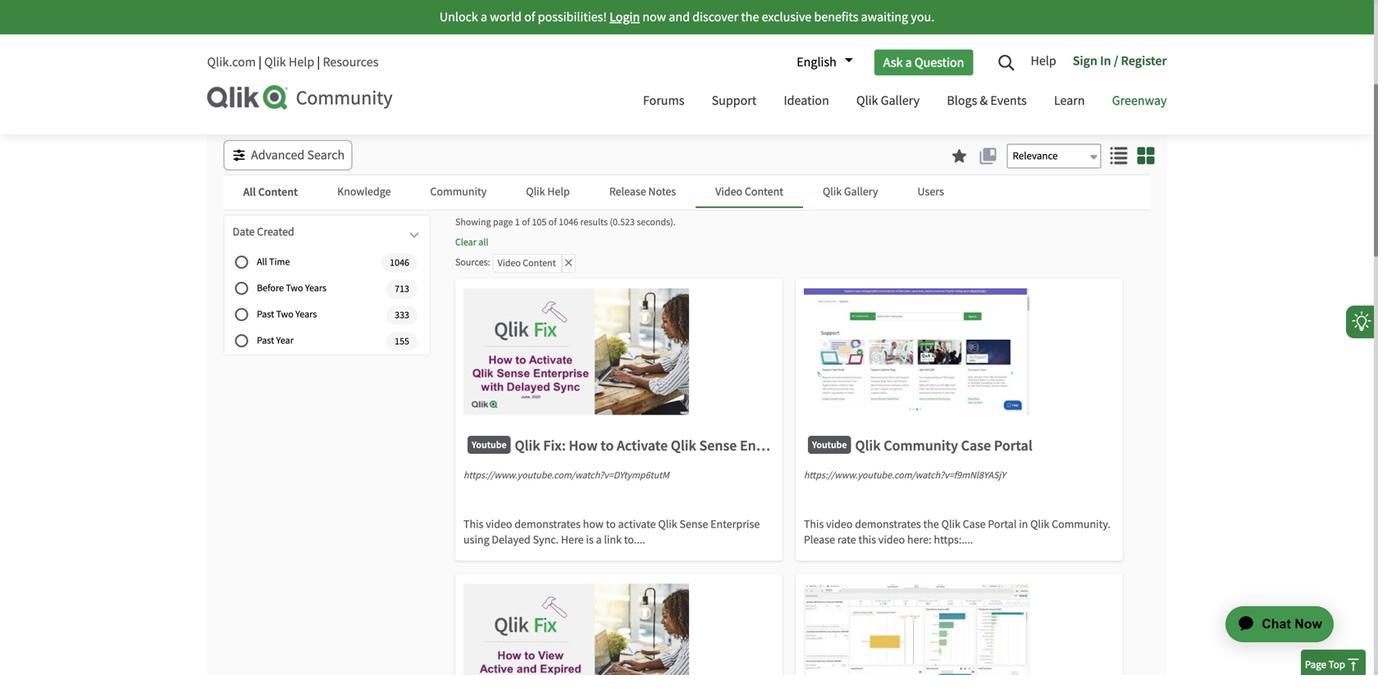 Task type: describe. For each thing, give the bounding box(es) containing it.
to....
[[624, 533, 645, 548]]

1 vertical spatial search
[[1097, 81, 1135, 98]]

qlik fix: how to activate qlik sense enterprise with delayed sync link
[[515, 437, 925, 464]]

ask a question link
[[874, 49, 973, 75]]

video content inside button
[[716, 185, 783, 199]]

menu bar containing forums
[[631, 78, 1179, 126]]

rate
[[837, 533, 856, 548]]

group containing all time
[[224, 250, 430, 355]]

to for how
[[606, 518, 616, 533]]

video for qlik community case portal
[[826, 518, 853, 533]]

demonstrates for community
[[855, 518, 921, 533]]

ask
[[883, 54, 903, 71]]

community button
[[411, 176, 506, 208]]

delayed for sync
[[840, 437, 892, 455]]

qlik inside button
[[526, 185, 545, 199]]

past for past year
[[257, 335, 274, 348]]

0 vertical spatial qlik gallery
[[856, 92, 920, 109]]

blogs
[[947, 92, 977, 109]]

youtube qlik fix: how to activate qlik sense enterprise with delayed sync
[[472, 437, 925, 455]]

register
[[1121, 53, 1167, 69]]

&
[[980, 92, 988, 109]]

ideation
[[784, 92, 829, 109]]

please
[[804, 533, 835, 548]]

now
[[643, 9, 666, 25]]

release
[[609, 185, 646, 199]]

login link
[[610, 9, 640, 25]]

is
[[586, 533, 594, 548]]

0 vertical spatial search
[[1117, 50, 1155, 67]]

sign
[[1073, 53, 1098, 69]]

date created button
[[233, 224, 422, 249]]

showing
[[455, 216, 491, 229]]

release notes
[[609, 185, 676, 199]]

content for video content button
[[745, 185, 783, 199]]

content for 'all content' button
[[258, 185, 298, 199]]

105
[[532, 216, 547, 229]]

activate
[[618, 518, 656, 533]]

1 | from the left
[[259, 54, 262, 71]]

and
[[669, 9, 690, 25]]

you.
[[911, 9, 935, 25]]

english
[[797, 54, 837, 71]]

all for all content
[[243, 185, 256, 199]]

this video demonstrates how to activate qlik sense enterprise using delayed sync.  here is a link to....
[[464, 518, 760, 548]]

how
[[569, 437, 598, 455]]

to for how
[[601, 437, 614, 455]]

ask a question
[[883, 54, 964, 71]]

year
[[276, 335, 294, 348]]

page top button
[[1301, 651, 1366, 676]]

awaiting
[[861, 9, 908, 25]]

demonstrates for fix:
[[515, 518, 581, 533]]

gallery inside menu bar
[[881, 92, 920, 109]]

english button
[[789, 48, 853, 76]]

qlik gallery link
[[844, 78, 932, 126]]

help link
[[1031, 47, 1065, 78]]

sign in / register link
[[1065, 47, 1167, 78]]

sync
[[895, 437, 925, 455]]

support
[[712, 92, 757, 109]]

a for ask
[[906, 54, 912, 71]]

qlik.com
[[207, 54, 256, 71]]

before
[[257, 282, 284, 295]]

using
[[464, 533, 489, 548]]

all
[[479, 236, 488, 249]]

here
[[561, 533, 584, 548]]

0 horizontal spatial gallery
[[844, 185, 878, 199]]

advanced
[[251, 147, 305, 164]]

youtube for qlik fix: how to activate qlik sense enterprise with delayed sync
[[472, 439, 507, 452]]

date
[[233, 225, 255, 240]]

a for unlock
[[481, 9, 487, 25]]

advanced search button
[[224, 140, 353, 171]]

community.
[[1052, 518, 1111, 533]]

qlik community case portal link
[[855, 437, 1033, 464]]

two for before
[[286, 282, 303, 295]]

(0.523
[[610, 216, 635, 229]]

login
[[610, 9, 640, 25]]

2 horizontal spatial help
[[1031, 53, 1056, 69]]

link
[[604, 533, 622, 548]]

enterprise for activate
[[711, 518, 760, 533]]

past for past two years
[[257, 309, 274, 321]]

qlik help button
[[506, 176, 590, 208]]

two for past
[[276, 309, 293, 321]]

blogs & events
[[947, 92, 1027, 109]]

users
[[918, 185, 944, 199]]

exclusive
[[762, 9, 812, 25]]

possibilities!
[[538, 9, 607, 25]]

qlik inside menu bar
[[856, 92, 878, 109]]

of right 105
[[549, 216, 557, 229]]

with
[[809, 437, 837, 455]]

search inside button
[[307, 147, 345, 164]]

.
[[673, 216, 676, 229]]

sense for activate
[[699, 437, 737, 455]]

this for qlik fix: how to activate qlik sense enterprise with delayed sync
[[464, 518, 484, 533]]

advanced search
[[251, 147, 345, 164]]

support button
[[699, 78, 769, 126]]

this video demonstrates the qlik case portal in qlik community. please rate this video here: https:....
[[804, 518, 1111, 548]]

0 vertical spatial case
[[961, 437, 991, 455]]

ideation button
[[772, 78, 842, 126]]

world
[[490, 9, 522, 25]]

0 horizontal spatial video
[[498, 257, 521, 270]]

use classic community search link
[[987, 50, 1155, 67]]



Task type: vqa. For each thing, say whether or not it's contained in the screenshot.
datathon link
no



Task type: locate. For each thing, give the bounding box(es) containing it.
1 vertical spatial years
[[295, 309, 317, 321]]

a right ask
[[906, 54, 912, 71]]

0 horizontal spatial the
[[741, 9, 759, 25]]

video
[[486, 518, 512, 533], [826, 518, 853, 533], [879, 533, 905, 548]]

delayed
[[840, 437, 892, 455], [492, 533, 531, 548]]

portal inside this video demonstrates the qlik case portal in qlik community. please rate this video here: https:....
[[988, 518, 1017, 533]]

1 vertical spatial gallery
[[844, 185, 878, 199]]

to inside this video demonstrates how to activate qlik sense enterprise using delayed sync.  here is a link to....
[[606, 518, 616, 533]]

enterprise inside this video demonstrates how to activate qlik sense enterprise using delayed sync.  here is a link to....
[[711, 518, 760, 533]]

2 size image from the left
[[1137, 147, 1155, 164]]

this
[[858, 533, 876, 548]]

0 vertical spatial the
[[741, 9, 759, 25]]

clear
[[455, 236, 477, 249]]

video content button
[[696, 176, 803, 208]]

all for all time
[[257, 256, 267, 269]]

0 horizontal spatial a
[[481, 9, 487, 25]]

1
[[515, 216, 520, 229]]

case right sync
[[961, 437, 991, 455]]

qlik help link
[[264, 54, 314, 71]]

video up rate on the bottom right
[[826, 518, 853, 533]]

1 youtube from the left
[[472, 439, 507, 452]]

this inside this video demonstrates the qlik case portal in qlik community. please rate this video here: https:....
[[804, 518, 824, 533]]

enterprise
[[740, 437, 806, 455], [711, 518, 760, 533]]

a left world
[[481, 9, 487, 25]]

1 vertical spatial qlik gallery
[[823, 185, 878, 199]]

gallery left users
[[844, 185, 878, 199]]

to right how
[[601, 437, 614, 455]]

enterprise left with
[[740, 437, 806, 455]]

video content
[[716, 185, 783, 199], [498, 257, 556, 270]]

0 vertical spatial delayed
[[840, 437, 892, 455]]

qlik gallery left users
[[823, 185, 878, 199]]

benefits
[[814, 9, 859, 25]]

0 horizontal spatial youtube
[[472, 439, 507, 452]]

0 horizontal spatial demonstrates
[[515, 518, 581, 533]]

youtube
[[472, 439, 507, 452], [812, 439, 847, 452]]

2 past from the top
[[257, 335, 274, 348]]

forums button
[[631, 78, 697, 126]]

https://www.youtube.com/watch?v=dytymp6tutm
[[464, 470, 669, 483]]

a right is
[[596, 533, 602, 548]]

0 horizontal spatial delayed
[[492, 533, 531, 548]]

sources
[[455, 256, 488, 269]]

1 horizontal spatial content
[[523, 257, 556, 270]]

| right qlik.com link
[[259, 54, 262, 71]]

0 horizontal spatial 1046
[[390, 257, 409, 269]]

youtube left sync
[[812, 439, 847, 452]]

sense inside this video demonstrates how to activate qlik sense enterprise using delayed sync.  here is a link to....
[[680, 518, 708, 533]]

of for possibilities!
[[524, 9, 535, 25]]

1 vertical spatial portal
[[988, 518, 1017, 533]]

1 horizontal spatial video content
[[716, 185, 783, 199]]

portal left in
[[988, 518, 1017, 533]]

notes
[[648, 185, 676, 199]]

1 vertical spatial sense
[[680, 518, 708, 533]]

1 vertical spatial past
[[257, 335, 274, 348]]

page
[[1305, 659, 1327, 672]]

all content
[[243, 185, 298, 199]]

demonstrates inside this video demonstrates the qlik case portal in qlik community. please rate this video here: https:....
[[855, 518, 921, 533]]

two right the "before"
[[286, 282, 303, 295]]

menu bar
[[631, 78, 1179, 126]]

0 horizontal spatial help
[[289, 54, 314, 71]]

greenway link
[[1100, 78, 1179, 126]]

0 vertical spatial sense
[[699, 437, 737, 455]]

enterprise for activate
[[740, 437, 806, 455]]

the up the here:
[[923, 518, 939, 533]]

activate
[[617, 437, 668, 455]]

past two years
[[257, 309, 317, 321]]

time
[[269, 256, 290, 269]]

0 horizontal spatial video content
[[498, 257, 556, 270]]

help up showing page 1 of 105 of 1046 results (0.523 seconds) . clear all
[[547, 185, 570, 199]]

before two years
[[257, 282, 327, 295]]

1 vertical spatial case
[[963, 518, 986, 533]]

help left resources
[[289, 54, 314, 71]]

0 horizontal spatial size image
[[1110, 147, 1128, 164]]

of right world
[[524, 9, 535, 25]]

page
[[493, 216, 513, 229]]

1 horizontal spatial the
[[923, 518, 939, 533]]

to
[[601, 437, 614, 455], [606, 518, 616, 533]]

unlock a world of possibilities! login now and discover the exclusive benefits awaiting you.
[[440, 9, 935, 25]]

years down before two years on the left
[[295, 309, 317, 321]]

qlik image
[[207, 85, 289, 110]]

to up link
[[606, 518, 616, 533]]

question
[[915, 54, 964, 71]]

video right :
[[498, 257, 521, 270]]

0 vertical spatial video content
[[716, 185, 783, 199]]

two
[[286, 282, 303, 295], [276, 309, 293, 321]]

this
[[464, 518, 484, 533], [804, 518, 824, 533]]

size image
[[1110, 147, 1128, 164], [1137, 147, 1155, 164]]

past left year
[[257, 335, 274, 348]]

two up year
[[276, 309, 293, 321]]

sources :
[[455, 256, 490, 269]]

how
[[583, 518, 604, 533]]

featured thumbnail image
[[464, 289, 689, 416], [804, 289, 1030, 416], [464, 585, 689, 676], [804, 585, 1030, 676]]

0 vertical spatial all
[[243, 185, 256, 199]]

of right 1 at the left of page
[[522, 216, 530, 229]]

2 horizontal spatial a
[[906, 54, 912, 71]]

2 demonstrates from the left
[[855, 518, 921, 533]]

this for qlik community case portal
[[804, 518, 824, 533]]

all up date
[[243, 185, 256, 199]]

clear all button
[[455, 235, 488, 251]]

1046 inside showing page 1 of 105 of 1046 results (0.523 seconds) . clear all
[[559, 216, 578, 229]]

2 horizontal spatial content
[[745, 185, 783, 199]]

delayed left sync.
[[492, 533, 531, 548]]

1 horizontal spatial youtube
[[812, 439, 847, 452]]

delayed inside this video demonstrates how to activate qlik sense enterprise using delayed sync.  here is a link to....
[[492, 533, 531, 548]]

1 vertical spatial the
[[923, 518, 939, 533]]

✕
[[565, 257, 572, 270]]

delayed right with
[[840, 437, 892, 455]]

1 vertical spatial 1046
[[390, 257, 409, 269]]

1 horizontal spatial delayed
[[840, 437, 892, 455]]

1046
[[559, 216, 578, 229], [390, 257, 409, 269]]

content
[[258, 185, 298, 199], [745, 185, 783, 199], [523, 257, 556, 270]]

1 demonstrates from the left
[[515, 518, 581, 533]]

qlik.com | qlik help | resources
[[207, 54, 379, 71]]

learn
[[1054, 92, 1085, 109]]

1046 left results
[[559, 216, 578, 229]]

sync.
[[533, 533, 559, 548]]

demonstrates up sync.
[[515, 518, 581, 533]]

0 horizontal spatial video
[[486, 518, 512, 533]]

2 youtube from the left
[[812, 439, 847, 452]]

1 horizontal spatial this
[[804, 518, 824, 533]]

sense for activate
[[680, 518, 708, 533]]

0 horizontal spatial this
[[464, 518, 484, 533]]

knowledge button
[[318, 176, 411, 208]]

| right qlik help link
[[317, 54, 320, 71]]

qlik gallery down ask
[[856, 92, 920, 109]]

2 horizontal spatial video
[[879, 533, 905, 548]]

years for past two years
[[295, 309, 317, 321]]

2 | from the left
[[317, 54, 320, 71]]

1 horizontal spatial video
[[826, 518, 853, 533]]

discover
[[693, 9, 738, 25]]

qlik.com link
[[207, 54, 256, 71]]

0 vertical spatial two
[[286, 282, 303, 295]]

1 this from the left
[[464, 518, 484, 533]]

1 horizontal spatial demonstrates
[[855, 518, 921, 533]]

community inside button
[[430, 185, 487, 199]]

713
[[395, 283, 409, 296]]

1 vertical spatial enterprise
[[711, 518, 760, 533]]

community link
[[207, 85, 614, 111]]

classic
[[1010, 50, 1047, 67]]

sign in / register
[[1073, 53, 1167, 69]]

group
[[224, 250, 430, 355]]

search right in
[[1117, 50, 1155, 67]]

date created
[[233, 225, 294, 240]]

showing page 1 of 105 of 1046 results (0.523 seconds) . clear all
[[455, 216, 676, 249]]

0 vertical spatial video
[[716, 185, 743, 199]]

knowledge
[[337, 185, 391, 199]]

of
[[524, 9, 535, 25], [522, 216, 530, 229], [549, 216, 557, 229]]

case up https:....
[[963, 518, 986, 533]]

youtube for qlik community case portal
[[812, 439, 847, 452]]

of for 105
[[522, 216, 530, 229]]

1 size image from the left
[[1110, 147, 1128, 164]]

this inside this video demonstrates how to activate qlik sense enterprise using delayed sync.  here is a link to....
[[464, 518, 484, 533]]

all left time
[[257, 256, 267, 269]]

results
[[580, 216, 608, 229]]

0 horizontal spatial all
[[243, 185, 256, 199]]

the right "discover"
[[741, 9, 759, 25]]

1 horizontal spatial help
[[547, 185, 570, 199]]

search down sign in / register link
[[1097, 81, 1135, 98]]

0 horizontal spatial |
[[259, 54, 262, 71]]

1046 inside group
[[390, 257, 409, 269]]

0 vertical spatial a
[[481, 9, 487, 25]]

qlik inside this video demonstrates how to activate qlik sense enterprise using delayed sync.  here is a link to....
[[658, 518, 677, 533]]

2 vertical spatial a
[[596, 533, 602, 548]]

0 horizontal spatial content
[[258, 185, 298, 199]]

delayed for sync.
[[492, 533, 531, 548]]

1 horizontal spatial a
[[596, 533, 602, 548]]

video right "this" on the right of page
[[879, 533, 905, 548]]

a inside this video demonstrates how to activate qlik sense enterprise using delayed sync.  here is a link to....
[[596, 533, 602, 548]]

1 vertical spatial delayed
[[492, 533, 531, 548]]

demonstrates
[[515, 518, 581, 533], [855, 518, 921, 533]]

1 horizontal spatial 1046
[[559, 216, 578, 229]]

search
[[1117, 50, 1155, 67], [1097, 81, 1135, 98], [307, 147, 345, 164]]

community
[[1050, 50, 1115, 67], [296, 86, 393, 111], [430, 185, 487, 199], [884, 437, 958, 455]]

1 vertical spatial all
[[257, 256, 267, 269]]

content inside button
[[258, 185, 298, 199]]

0 vertical spatial gallery
[[881, 92, 920, 109]]

1 past from the top
[[257, 309, 274, 321]]

years for before two years
[[305, 282, 327, 295]]

1 vertical spatial video
[[498, 257, 521, 270]]

video inside this video demonstrates how to activate qlik sense enterprise using delayed sync.  here is a link to....
[[486, 518, 512, 533]]

333
[[395, 309, 409, 322]]

0 vertical spatial enterprise
[[740, 437, 806, 455]]

1 vertical spatial two
[[276, 309, 293, 321]]

1 vertical spatial to
[[606, 518, 616, 533]]

youtube inside youtube qlik community case portal
[[812, 439, 847, 452]]

youtube qlik community case portal
[[812, 437, 1033, 455]]

all content button
[[224, 176, 318, 210]]

2 vertical spatial search
[[307, 147, 345, 164]]

forums
[[643, 92, 685, 109]]

created
[[257, 225, 294, 240]]

this up the 'using'
[[464, 518, 484, 533]]

demonstrates inside this video demonstrates how to activate qlik sense enterprise using delayed sync.  here is a link to....
[[515, 518, 581, 533]]

https:....
[[934, 533, 973, 548]]

greenway
[[1112, 92, 1167, 109]]

events
[[991, 92, 1027, 109]]

/
[[1114, 53, 1118, 69]]

enterprise down qlik fix: how to activate qlik sense enterprise with delayed sync link
[[711, 518, 760, 533]]

years
[[305, 282, 327, 295], [295, 309, 317, 321]]

youtube inside youtube qlik fix: how to activate qlik sense enterprise with delayed sync
[[472, 439, 507, 452]]

1046 up 713
[[390, 257, 409, 269]]

1 horizontal spatial video
[[716, 185, 743, 199]]

1 vertical spatial video content
[[498, 257, 556, 270]]

the
[[741, 9, 759, 25], [923, 518, 939, 533]]

2 this from the left
[[804, 518, 824, 533]]

video right notes
[[716, 185, 743, 199]]

1 horizontal spatial size image
[[1137, 147, 1155, 164]]

0 vertical spatial 1046
[[559, 216, 578, 229]]

unlock
[[440, 9, 478, 25]]

1 horizontal spatial |
[[317, 54, 320, 71]]

youtube left fix:
[[472, 439, 507, 452]]

years up past two years
[[305, 282, 327, 295]]

qlik help
[[526, 185, 570, 199]]

in
[[1019, 518, 1028, 533]]

content inside button
[[745, 185, 783, 199]]

1 horizontal spatial all
[[257, 256, 267, 269]]

demonstrates up "this" on the right of page
[[855, 518, 921, 533]]

use classic community search
[[987, 50, 1155, 67]]

qlik
[[264, 54, 286, 71], [856, 92, 878, 109], [526, 185, 545, 199], [823, 185, 842, 199], [515, 437, 540, 455], [671, 437, 696, 455], [855, 437, 881, 455], [658, 518, 677, 533], [942, 518, 961, 533], [1030, 518, 1050, 533]]

0 vertical spatial years
[[305, 282, 327, 295]]

gallery down ask
[[881, 92, 920, 109]]

application
[[1195, 587, 1354, 663]]

video for qlik fix: how to activate qlik sense enterprise with delayed sync
[[486, 518, 512, 533]]

blogs & events button
[[935, 78, 1039, 126]]

this up the please
[[804, 518, 824, 533]]

video inside button
[[716, 185, 743, 199]]

past down the "before"
[[257, 309, 274, 321]]

past year
[[257, 335, 294, 348]]

the inside this video demonstrates the qlik case portal in qlik community. please rate this video here: https:....
[[923, 518, 939, 533]]

seconds)
[[637, 216, 673, 229]]

0 vertical spatial portal
[[994, 437, 1033, 455]]

0 vertical spatial to
[[601, 437, 614, 455]]

fix:
[[543, 437, 566, 455]]

all time
[[257, 256, 290, 269]]

case inside this video demonstrates the qlik case portal in qlik community. please rate this video here: https:....
[[963, 518, 986, 533]]

video up the 'using'
[[486, 518, 512, 533]]

help inside button
[[547, 185, 570, 199]]

1 vertical spatial a
[[906, 54, 912, 71]]

0 vertical spatial past
[[257, 309, 274, 321]]

all inside 'all content' button
[[243, 185, 256, 199]]

portal up in
[[994, 437, 1033, 455]]

search right advanced on the top left of the page
[[307, 147, 345, 164]]

1 horizontal spatial gallery
[[881, 92, 920, 109]]

help left "sign"
[[1031, 53, 1056, 69]]



